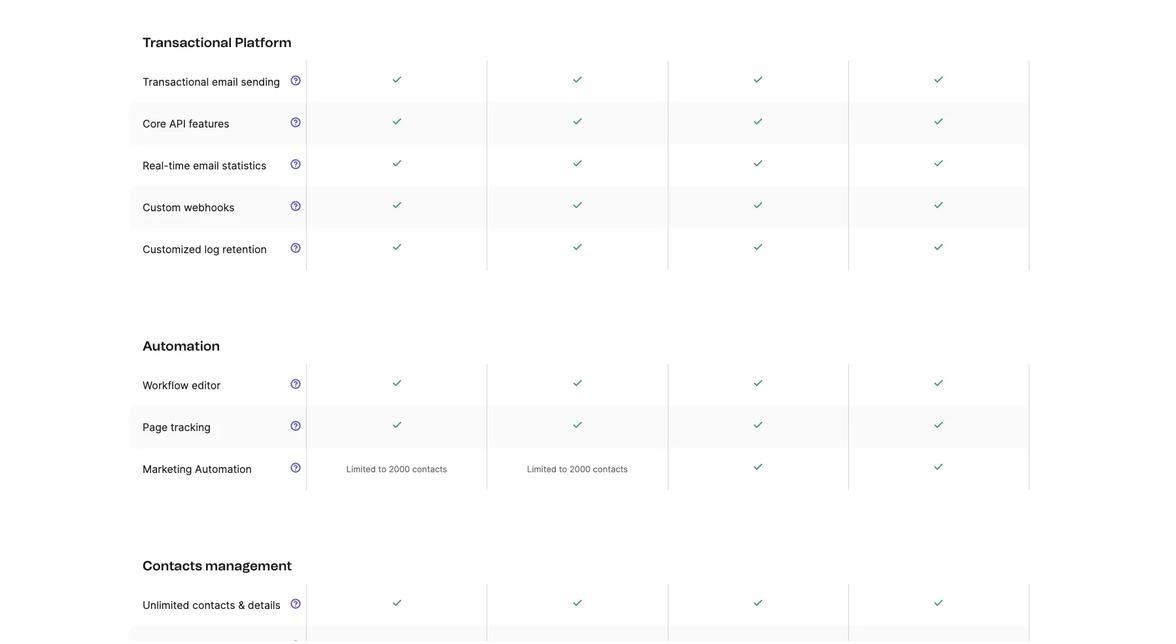 Task type: locate. For each thing, give the bounding box(es) containing it.
1 horizontal spatial limited to 2000 contacts
[[528, 464, 628, 475]]

email right the 'time'
[[193, 159, 219, 172]]

email left sending on the left of the page
[[212, 75, 238, 88]]

2 2000 from the left
[[570, 464, 591, 475]]

0 horizontal spatial to
[[379, 464, 387, 475]]

2 limited to 2000 contacts from the left
[[528, 464, 628, 475]]

api
[[169, 117, 186, 130]]

transactional for transactional platform
[[143, 35, 232, 50]]

workflow
[[143, 379, 189, 392]]

2 transactional from the top
[[143, 75, 209, 88]]

page
[[143, 421, 168, 434]]

limited to 2000 contacts
[[347, 464, 448, 475], [528, 464, 628, 475]]

&
[[238, 599, 245, 612]]

automation up workflow editor
[[143, 338, 220, 354]]

custom webhooks
[[143, 201, 235, 214]]

custom
[[143, 201, 181, 214]]

transactional up the transactional email sending
[[143, 35, 232, 50]]

contacts
[[413, 464, 448, 475], [593, 464, 628, 475], [192, 599, 235, 612]]

1 transactional from the top
[[143, 35, 232, 50]]

0 horizontal spatial limited
[[347, 464, 376, 475]]

0 vertical spatial transactional
[[143, 35, 232, 50]]

1 horizontal spatial 2000
[[570, 464, 591, 475]]

0 vertical spatial automation
[[143, 338, 220, 354]]

automation
[[143, 338, 220, 354], [195, 463, 252, 476]]

0 horizontal spatial 2000
[[389, 464, 410, 475]]

core api features
[[143, 117, 230, 130]]

core
[[143, 117, 166, 130]]

platform
[[235, 35, 292, 50]]

to
[[379, 464, 387, 475], [559, 464, 568, 475]]

1 vertical spatial email
[[193, 159, 219, 172]]

features
[[189, 117, 230, 130]]

transactional up the api at the left top of page
[[143, 75, 209, 88]]

automation down tracking
[[195, 463, 252, 476]]

editor
[[192, 379, 221, 392]]

limited
[[347, 464, 376, 475], [528, 464, 557, 475]]

2000
[[389, 464, 410, 475], [570, 464, 591, 475]]

transactional platform
[[143, 35, 292, 50]]

email
[[212, 75, 238, 88], [193, 159, 219, 172]]

tracking
[[171, 421, 211, 434]]

1 horizontal spatial to
[[559, 464, 568, 475]]

1 vertical spatial transactional
[[143, 75, 209, 88]]

0 horizontal spatial limited to 2000 contacts
[[347, 464, 448, 475]]

1 horizontal spatial limited
[[528, 464, 557, 475]]

retention
[[223, 243, 267, 256]]

transactional
[[143, 35, 232, 50], [143, 75, 209, 88]]



Task type: describe. For each thing, give the bounding box(es) containing it.
log
[[205, 243, 220, 256]]

contacts
[[143, 558, 202, 574]]

1 horizontal spatial contacts
[[413, 464, 448, 475]]

customized log retention
[[143, 243, 267, 256]]

customized
[[143, 243, 202, 256]]

real-time email statistics
[[143, 159, 267, 172]]

transactional for transactional email sending
[[143, 75, 209, 88]]

2 to from the left
[[559, 464, 568, 475]]

1 to from the left
[[379, 464, 387, 475]]

transactional email sending
[[143, 75, 280, 88]]

2 limited from the left
[[528, 464, 557, 475]]

webhooks
[[184, 201, 235, 214]]

real-
[[143, 159, 169, 172]]

unlimited contacts & details
[[143, 599, 281, 612]]

workflow editor
[[143, 379, 221, 392]]

1 vertical spatial automation
[[195, 463, 252, 476]]

page tracking
[[143, 421, 211, 434]]

marketing
[[143, 463, 192, 476]]

1 limited to 2000 contacts from the left
[[347, 464, 448, 475]]

0 horizontal spatial contacts
[[192, 599, 235, 612]]

sending
[[241, 75, 280, 88]]

unlimited
[[143, 599, 190, 612]]

1 2000 from the left
[[389, 464, 410, 475]]

0 vertical spatial email
[[212, 75, 238, 88]]

time
[[169, 159, 190, 172]]

management
[[205, 558, 292, 574]]

marketing automation
[[143, 463, 252, 476]]

2 horizontal spatial contacts
[[593, 464, 628, 475]]

statistics
[[222, 159, 267, 172]]

1 limited from the left
[[347, 464, 376, 475]]

details
[[248, 599, 281, 612]]

contacts management
[[143, 558, 292, 574]]



Task type: vqa. For each thing, say whether or not it's contained in the screenshot.
the bottom 'Create'
no



